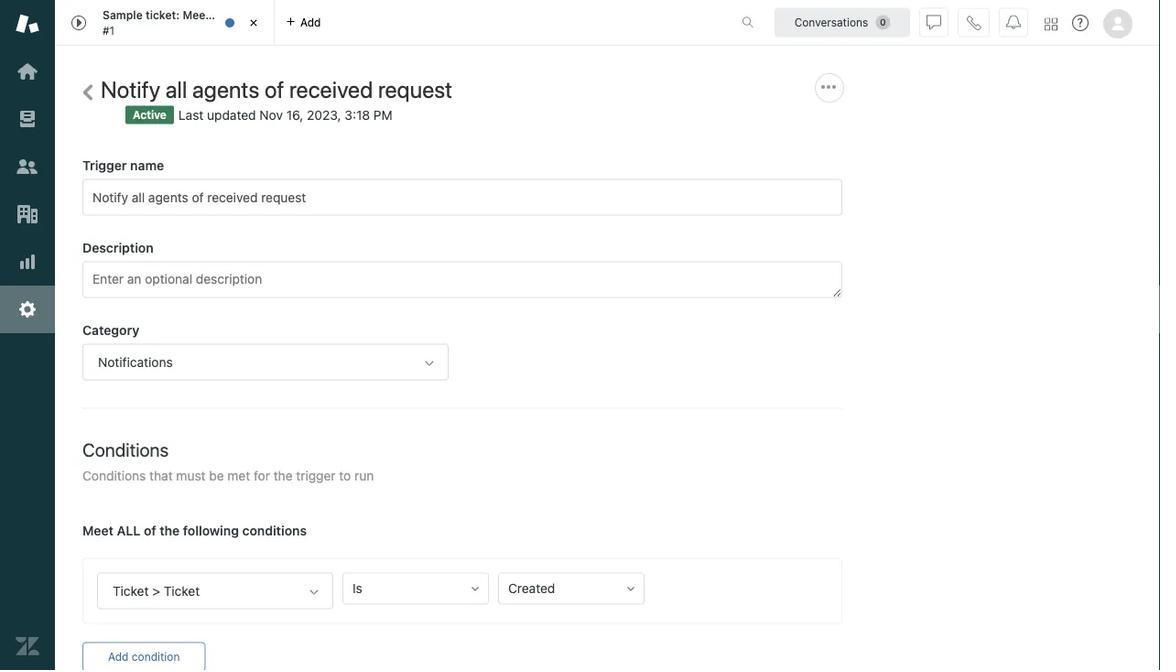 Task type: vqa. For each thing, say whether or not it's contained in the screenshot.
take
no



Task type: locate. For each thing, give the bounding box(es) containing it.
main element
[[0, 0, 55, 671]]

meet
[[183, 9, 210, 22]]

sample ticket: meet the ticket #1
[[103, 9, 264, 37]]

add
[[300, 16, 321, 29]]

zendesk support image
[[16, 12, 39, 36]]

notifications image
[[1007, 15, 1021, 30]]

zendesk products image
[[1045, 18, 1058, 31]]

customers image
[[16, 155, 39, 179]]

ticket
[[233, 9, 264, 22]]

conversations button
[[775, 8, 911, 37]]

tabs tab list
[[55, 0, 723, 46]]

zendesk image
[[16, 635, 39, 659]]

tab
[[55, 0, 275, 46]]

#1
[[103, 24, 115, 37]]

get help image
[[1073, 15, 1089, 31]]

admin image
[[16, 298, 39, 322]]

add button
[[275, 0, 332, 45]]



Task type: describe. For each thing, give the bounding box(es) containing it.
conversations
[[795, 16, 869, 29]]

the
[[213, 9, 230, 22]]

organizations image
[[16, 202, 39, 226]]

button displays agent's chat status as invisible. image
[[927, 15, 942, 30]]

ticket:
[[146, 9, 180, 22]]

reporting image
[[16, 250, 39, 274]]

get started image
[[16, 60, 39, 83]]

sample
[[103, 9, 143, 22]]

tab containing sample ticket: meet the ticket
[[55, 0, 275, 46]]

close image
[[245, 14, 263, 32]]

views image
[[16, 107, 39, 131]]



